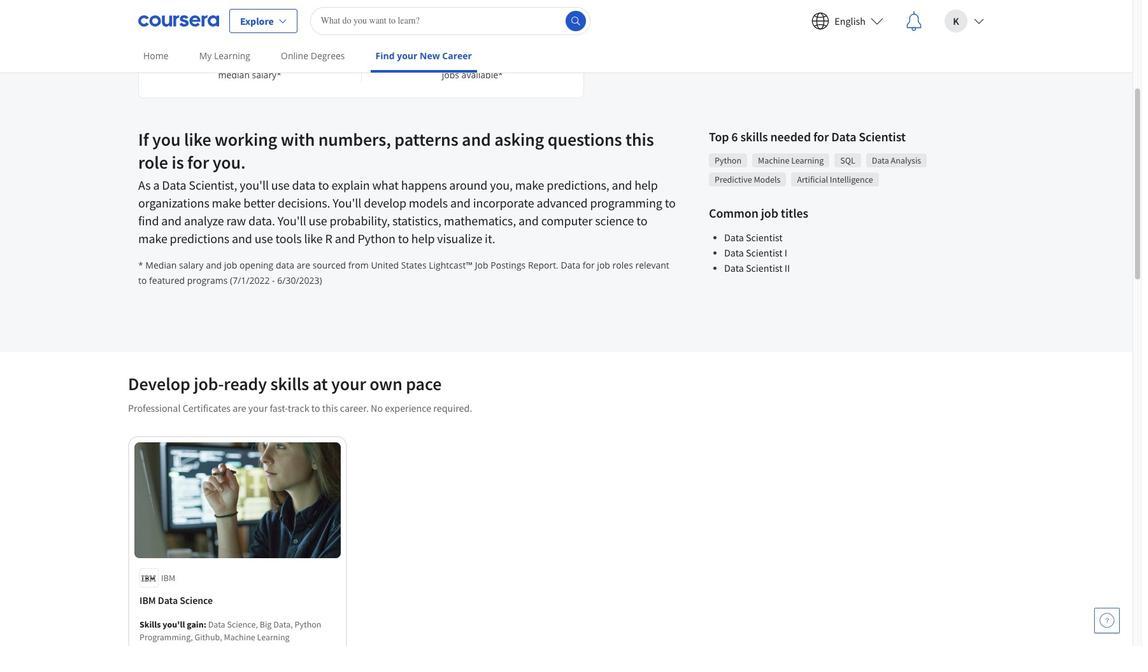 Task type: describe. For each thing, give the bounding box(es) containing it.
learning for my learning
[[214, 50, 250, 62]]

top 6 skills needed for data scientist
[[709, 129, 906, 145]]

69,304
[[455, 50, 491, 66]]

science
[[180, 595, 213, 608]]

$138,100
[[226, 50, 274, 66]]

data inside if you like working with numbers, patterns and asking questions this role is for you. as a data scientist, you'll use data to explain what happens around you, make predictions, and help organizations make better decisions. you'll develop models and incorporate advanced programming to find and analyze raw data. you'll use probability, statistics, mathematics, and computer science to make predictions and use tools like r and python to help visualize it.
[[292, 177, 316, 193]]

required.
[[434, 402, 473, 415]]

computer
[[541, 213, 593, 229]]

programming
[[590, 195, 663, 211]]

decisions.
[[278, 195, 330, 211]]

github,
[[195, 632, 222, 644]]

* for $138,100
[[277, 69, 282, 81]]

and left 'asking'
[[462, 128, 491, 151]]

and up programming
[[612, 177, 632, 193]]

gain
[[187, 620, 204, 631]]

models
[[754, 174, 781, 185]]

1 vertical spatial make
[[212, 195, 241, 211]]

needed
[[771, 129, 811, 145]]

2 horizontal spatial job
[[761, 205, 779, 221]]

data inside * median salary and job opening data are sourced from united states lightcast™ job postings report. data for job roles relevant to featured programs (7/1/2022 - 6/30/2023)
[[561, 259, 581, 272]]

explore
[[240, 14, 274, 27]]

no
[[371, 402, 383, 415]]

tools
[[276, 231, 302, 247]]

to inside develop job-ready skills at your own pace professional certificates are your fast-track to this career. no experience required.
[[312, 402, 320, 415]]

top
[[709, 129, 729, 145]]

featured
[[149, 275, 185, 287]]

my learning link
[[194, 41, 256, 70]]

it.
[[485, 231, 496, 247]]

data.
[[249, 213, 275, 229]]

ibm data science link
[[140, 594, 336, 609]]

2 vertical spatial your
[[248, 402, 268, 415]]

are inside * median salary and job opening data are sourced from united states lightcast™ job postings report. data for job roles relevant to featured programs (7/1/2022 - 6/30/2023)
[[297, 259, 310, 272]]

0 vertical spatial use
[[271, 177, 290, 193]]

skills you'll gain :
[[140, 620, 208, 631]]

and right r
[[335, 231, 355, 247]]

2 horizontal spatial for
[[814, 129, 829, 145]]

k
[[954, 14, 960, 27]]

1 horizontal spatial your
[[331, 373, 366, 396]]

career.
[[340, 402, 369, 415]]

opening
[[240, 259, 274, 272]]

to up decisions.
[[318, 177, 329, 193]]

to down statistics,
[[398, 231, 409, 247]]

track
[[288, 402, 309, 415]]

online
[[281, 50, 309, 62]]

lightcast™
[[429, 259, 473, 272]]

are inside develop job-ready skills at your own pace professional certificates are your fast-track to this career. no experience required.
[[233, 402, 246, 415]]

python inside if you like working with numbers, patterns and asking questions this role is for you. as a data scientist, you'll use data to explain what happens around you, make predictions, and help organizations make better decisions. you'll develop models and incorporate advanced programming to find and analyze raw data. you'll use probability, statistics, mathematics, and computer science to make predictions and use tools like r and python to help visualize it.
[[358, 231, 396, 247]]

artificial
[[798, 174, 829, 185]]

science,
[[227, 620, 258, 631]]

1 vertical spatial you'll
[[278, 213, 306, 229]]

happens
[[401, 177, 447, 193]]

coursera image
[[138, 11, 219, 31]]

job-
[[194, 373, 224, 396]]

professional
[[128, 402, 181, 415]]

develop
[[128, 373, 190, 396]]

your inside find your new career 'link'
[[397, 50, 418, 62]]

programs
[[187, 275, 228, 287]]

1 horizontal spatial help
[[635, 177, 658, 193]]

experience
[[385, 402, 432, 415]]

you.
[[213, 151, 246, 174]]

0 vertical spatial make
[[515, 177, 545, 193]]

69,304 jobs available *
[[442, 50, 503, 81]]

states
[[401, 259, 427, 272]]

common
[[709, 205, 759, 221]]

degrees
[[311, 50, 345, 62]]

questions
[[548, 128, 622, 151]]

find your new career link
[[371, 41, 477, 73]]

python inside data science, big data, python programming, github, machine learning
[[295, 620, 322, 631]]

visualize
[[437, 231, 483, 247]]

english
[[835, 14, 866, 27]]

if you like working with numbers, patterns and asking questions this role is for you. as a data scientist, you'll use data to explain what happens around you, make predictions, and help organizations make better decisions. you'll develop models and incorporate advanced programming to find and analyze raw data. you'll use probability, statistics, mathematics, and computer science to make predictions and use tools like r and python to help visualize it.
[[138, 128, 676, 247]]

online degrees
[[281, 50, 345, 62]]

0 vertical spatial you'll
[[333, 195, 362, 211]]

titles
[[781, 205, 809, 221]]

report.
[[528, 259, 559, 272]]

numbers,
[[319, 128, 391, 151]]

ibm for ibm
[[161, 573, 175, 585]]

what
[[372, 177, 399, 193]]

1 vertical spatial help
[[412, 231, 435, 247]]

around
[[450, 177, 488, 193]]

develop
[[364, 195, 407, 211]]

explore button
[[229, 9, 297, 33]]

2 vertical spatial use
[[255, 231, 273, 247]]

sourced
[[313, 259, 346, 272]]

machine learning
[[758, 155, 824, 166]]

salary for *
[[179, 259, 204, 272]]

analyze
[[184, 213, 224, 229]]

working
[[215, 128, 277, 151]]

skills
[[140, 620, 161, 631]]

job
[[475, 259, 489, 272]]

own
[[370, 373, 403, 396]]

patterns
[[395, 128, 459, 151]]

big
[[260, 620, 272, 631]]

role
[[138, 151, 168, 174]]

and down "organizations"
[[161, 213, 182, 229]]

science
[[595, 213, 634, 229]]

* inside * median salary and job opening data are sourced from united states lightcast™ job postings report. data for job roles relevant to featured programs (7/1/2022 - 6/30/2023)
[[138, 259, 143, 272]]

1 horizontal spatial machine
[[758, 155, 790, 166]]

a
[[153, 177, 160, 193]]

-
[[272, 275, 275, 287]]



Task type: vqa. For each thing, say whether or not it's contained in the screenshot.
middle LEARNING
yes



Task type: locate. For each thing, give the bounding box(es) containing it.
for
[[814, 129, 829, 145], [187, 151, 209, 174], [583, 259, 595, 272]]

certificates
[[183, 402, 231, 415]]

0 horizontal spatial help
[[412, 231, 435, 247]]

0 vertical spatial machine
[[758, 155, 790, 166]]

1 vertical spatial are
[[233, 402, 246, 415]]

ready
[[224, 373, 267, 396]]

skills
[[741, 129, 768, 145], [271, 373, 309, 396]]

skills right 6
[[741, 129, 768, 145]]

1 vertical spatial for
[[187, 151, 209, 174]]

make up raw
[[212, 195, 241, 211]]

for inside * median salary and job opening data are sourced from united states lightcast™ job postings report. data for job roles relevant to featured programs (7/1/2022 - 6/30/2023)
[[583, 259, 595, 272]]

0 horizontal spatial you'll
[[163, 620, 185, 631]]

roles
[[613, 259, 633, 272]]

help
[[635, 177, 658, 193], [412, 231, 435, 247]]

at
[[313, 373, 328, 396]]

this left career.
[[322, 402, 338, 415]]

job left titles
[[761, 205, 779, 221]]

mathematics,
[[444, 213, 516, 229]]

statistics,
[[393, 213, 442, 229]]

are down the ready
[[233, 402, 246, 415]]

python right "data," in the bottom of the page
[[295, 620, 322, 631]]

you'll
[[240, 177, 269, 193], [163, 620, 185, 631]]

you
[[152, 128, 181, 151]]

help down statistics,
[[412, 231, 435, 247]]

:
[[204, 620, 206, 631]]

for right "is"
[[187, 151, 209, 174]]

data inside if you like working with numbers, patterns and asking questions this role is for you. as a data scientist, you'll use data to explain what happens around you, make predictions, and help organizations make better decisions. you'll develop models and incorporate advanced programming to find and analyze raw data. you'll use probability, statistics, mathematics, and computer science to make predictions and use tools like r and python to help visualize it.
[[162, 177, 186, 193]]

1 horizontal spatial you'll
[[240, 177, 269, 193]]

0 vertical spatial help
[[635, 177, 658, 193]]

common job titles
[[709, 205, 809, 221]]

0 horizontal spatial make
[[138, 231, 167, 247]]

are up 6/30/2023) on the left of the page
[[297, 259, 310, 272]]

salary inside $138,100 median salary *
[[252, 69, 277, 81]]

learning for machine learning
[[792, 155, 824, 166]]

0 horizontal spatial *
[[138, 259, 143, 272]]

my learning
[[199, 50, 250, 62]]

data,
[[274, 620, 293, 631]]

find your new career
[[376, 50, 472, 62]]

learning up median
[[214, 50, 250, 62]]

python up "predictive"
[[715, 155, 742, 166]]

6
[[732, 129, 738, 145]]

None search field
[[310, 7, 591, 35]]

0 horizontal spatial skills
[[271, 373, 309, 396]]

to right programming
[[665, 195, 676, 211]]

and down incorporate
[[519, 213, 539, 229]]

programming,
[[140, 632, 193, 644]]

1 vertical spatial your
[[331, 373, 366, 396]]

0 vertical spatial are
[[297, 259, 310, 272]]

1 vertical spatial data
[[276, 259, 294, 272]]

0 vertical spatial ibm
[[161, 573, 175, 585]]

0 vertical spatial learning
[[214, 50, 250, 62]]

learning down big
[[257, 632, 290, 644]]

and
[[462, 128, 491, 151], [612, 177, 632, 193], [451, 195, 471, 211], [161, 213, 182, 229], [519, 213, 539, 229], [232, 231, 252, 247], [335, 231, 355, 247], [206, 259, 222, 272]]

pace
[[406, 373, 442, 396]]

data scientist data scientist i data scientist ii
[[725, 231, 790, 275]]

0 horizontal spatial job
[[224, 259, 237, 272]]

scientist up data analysis
[[859, 129, 906, 145]]

1 vertical spatial you'll
[[163, 620, 185, 631]]

jobs
[[442, 69, 460, 81]]

0 vertical spatial your
[[397, 50, 418, 62]]

1 horizontal spatial are
[[297, 259, 310, 272]]

1 horizontal spatial skills
[[741, 129, 768, 145]]

2 vertical spatial learning
[[257, 632, 290, 644]]

data science, big data, python programming, github, machine learning
[[140, 620, 322, 644]]

to right track
[[312, 402, 320, 415]]

learning
[[214, 50, 250, 62], [792, 155, 824, 166], [257, 632, 290, 644]]

* for 69,304
[[498, 69, 503, 81]]

you'll
[[333, 195, 362, 211], [278, 213, 306, 229]]

0 horizontal spatial python
[[295, 620, 322, 631]]

2 horizontal spatial make
[[515, 177, 545, 193]]

0 vertical spatial this
[[626, 128, 654, 151]]

k button
[[935, 0, 995, 41]]

develop job-ready skills at your own pace professional certificates are your fast-track to this career. no experience required.
[[128, 373, 473, 415]]

explain
[[332, 177, 370, 193]]

1 vertical spatial this
[[322, 402, 338, 415]]

learning inside data science, big data, python programming, github, machine learning
[[257, 632, 290, 644]]

1 vertical spatial machine
[[224, 632, 255, 644]]

salary inside * median salary and job opening data are sourced from united states lightcast™ job postings report. data for job roles relevant to featured programs (7/1/2022 - 6/30/2023)
[[179, 259, 204, 272]]

1 horizontal spatial like
[[304, 231, 323, 247]]

organizations
[[138, 195, 209, 211]]

1 horizontal spatial ibm
[[161, 573, 175, 585]]

online degrees link
[[276, 41, 350, 70]]

0 horizontal spatial are
[[233, 402, 246, 415]]

for right the needed
[[814, 129, 829, 145]]

0 vertical spatial python
[[715, 155, 742, 166]]

like left r
[[304, 231, 323, 247]]

data inside data science, big data, python programming, github, machine learning
[[208, 620, 225, 631]]

postings
[[491, 259, 526, 272]]

scientist left ii at top
[[746, 262, 783, 275]]

* down the online on the top of page
[[277, 69, 282, 81]]

*
[[277, 69, 282, 81], [498, 69, 503, 81], [138, 259, 143, 272]]

1 horizontal spatial python
[[358, 231, 396, 247]]

0 horizontal spatial learning
[[214, 50, 250, 62]]

united
[[371, 259, 399, 272]]

your left the fast-
[[248, 402, 268, 415]]

you'll up programming,
[[163, 620, 185, 631]]

0 horizontal spatial salary
[[179, 259, 204, 272]]

* right jobs
[[498, 69, 503, 81]]

ibm
[[161, 573, 175, 585], [140, 595, 156, 608]]

career
[[442, 50, 472, 62]]

* inside 69,304 jobs available *
[[498, 69, 503, 81]]

median
[[146, 259, 177, 272]]

2 horizontal spatial your
[[397, 50, 418, 62]]

1 horizontal spatial learning
[[257, 632, 290, 644]]

raw
[[227, 213, 246, 229]]

this inside develop job-ready skills at your own pace professional certificates are your fast-track to this career. no experience required.
[[322, 402, 338, 415]]

skills inside develop job-ready skills at your own pace professional certificates are your fast-track to this career. no experience required.
[[271, 373, 309, 396]]

you'll up better
[[240, 177, 269, 193]]

ibm up the ibm data science
[[161, 573, 175, 585]]

1 horizontal spatial make
[[212, 195, 241, 211]]

6/30/2023)
[[277, 275, 322, 287]]

1 horizontal spatial this
[[626, 128, 654, 151]]

this inside if you like working with numbers, patterns and asking questions this role is for you. as a data scientist, you'll use data to explain what happens around you, make predictions, and help organizations make better decisions. you'll develop models and incorporate advanced programming to find and analyze raw data. you'll use probability, statistics, mathematics, and computer science to make predictions and use tools like r and python to help visualize it.
[[626, 128, 654, 151]]

* median salary and job opening data are sourced from united states lightcast™ job postings report. data for job roles relevant to featured programs (7/1/2022 - 6/30/2023)
[[138, 259, 670, 287]]

What do you want to learn? text field
[[310, 7, 591, 35]]

0 vertical spatial you'll
[[240, 177, 269, 193]]

2 horizontal spatial *
[[498, 69, 503, 81]]

1 vertical spatial ibm
[[140, 595, 156, 608]]

0 horizontal spatial you'll
[[278, 213, 306, 229]]

learning up artificial
[[792, 155, 824, 166]]

relevant
[[636, 259, 670, 272]]

available
[[462, 69, 498, 81]]

is
[[172, 151, 184, 174]]

and inside * median salary and job opening data are sourced from united states lightcast™ job postings report. data for job roles relevant to featured programs (7/1/2022 - 6/30/2023)
[[206, 259, 222, 272]]

0 horizontal spatial machine
[[224, 632, 255, 644]]

as
[[138, 177, 151, 193]]

2 vertical spatial for
[[583, 259, 595, 272]]

1 horizontal spatial salary
[[252, 69, 277, 81]]

make down find on the top left of the page
[[138, 231, 167, 247]]

salary up the programs
[[179, 259, 204, 272]]

0 vertical spatial salary
[[252, 69, 277, 81]]

better
[[244, 195, 275, 211]]

and down raw
[[232, 231, 252, 247]]

use up better
[[271, 177, 290, 193]]

0 horizontal spatial this
[[322, 402, 338, 415]]

you'll down 'explain'
[[333, 195, 362, 211]]

your right find
[[397, 50, 418, 62]]

home
[[143, 50, 169, 62]]

to inside * median salary and job opening data are sourced from united states lightcast™ job postings report. data for job roles relevant to featured programs (7/1/2022 - 6/30/2023)
[[138, 275, 147, 287]]

1 vertical spatial salary
[[179, 259, 204, 272]]

0 horizontal spatial for
[[187, 151, 209, 174]]

scientist,
[[189, 177, 237, 193]]

0 horizontal spatial ibm
[[140, 595, 156, 608]]

0 horizontal spatial your
[[248, 402, 268, 415]]

r
[[325, 231, 333, 247]]

2 vertical spatial make
[[138, 231, 167, 247]]

job left roles
[[597, 259, 611, 272]]

salary down $138,100 on the left top of the page
[[252, 69, 277, 81]]

0 horizontal spatial like
[[184, 128, 211, 151]]

salary for $138,100
[[252, 69, 277, 81]]

for inside if you like working with numbers, patterns and asking questions this role is for you. as a data scientist, you'll use data to explain what happens around you, make predictions, and help organizations make better decisions. you'll develop models and incorporate advanced programming to find and analyze raw data. you'll use probability, statistics, mathematics, and computer science to make predictions and use tools like r and python to help visualize it.
[[187, 151, 209, 174]]

help center image
[[1100, 614, 1115, 629]]

skills up track
[[271, 373, 309, 396]]

1 vertical spatial python
[[358, 231, 396, 247]]

* left 'median' at the top left
[[138, 259, 143, 272]]

and up the programs
[[206, 259, 222, 272]]

use up r
[[309, 213, 327, 229]]

0 vertical spatial skills
[[741, 129, 768, 145]]

use down data.
[[255, 231, 273, 247]]

help up programming
[[635, 177, 658, 193]]

salary
[[252, 69, 277, 81], [179, 259, 204, 272]]

make right you,
[[515, 177, 545, 193]]

job up "(7/1/2022"
[[224, 259, 237, 272]]

1 vertical spatial learning
[[792, 155, 824, 166]]

data up decisions.
[[292, 177, 316, 193]]

python down probability,
[[358, 231, 396, 247]]

2 horizontal spatial learning
[[792, 155, 824, 166]]

* inside $138,100 median salary *
[[277, 69, 282, 81]]

english button
[[802, 0, 894, 41]]

0 vertical spatial for
[[814, 129, 829, 145]]

scientist down common job titles
[[746, 231, 783, 244]]

for left roles
[[583, 259, 595, 272]]

ii
[[785, 262, 790, 275]]

2 vertical spatial python
[[295, 620, 322, 631]]

like
[[184, 128, 211, 151], [304, 231, 323, 247]]

machine down science,
[[224, 632, 255, 644]]

from
[[349, 259, 369, 272]]

this right questions
[[626, 128, 654, 151]]

sql
[[841, 155, 856, 166]]

data analysis
[[872, 155, 922, 166]]

python
[[715, 155, 742, 166], [358, 231, 396, 247], [295, 620, 322, 631]]

new
[[420, 50, 440, 62]]

0 vertical spatial data
[[292, 177, 316, 193]]

1 vertical spatial skills
[[271, 373, 309, 396]]

machine inside data science, big data, python programming, github, machine learning
[[224, 632, 255, 644]]

like right "is"
[[184, 128, 211, 151]]

fast-
[[270, 402, 288, 415]]

probability,
[[330, 213, 390, 229]]

1 horizontal spatial for
[[583, 259, 595, 272]]

1 horizontal spatial *
[[277, 69, 282, 81]]

1 vertical spatial like
[[304, 231, 323, 247]]

ibm up skills
[[140, 595, 156, 608]]

find
[[138, 213, 159, 229]]

1 horizontal spatial job
[[597, 259, 611, 272]]

ibm data science
[[140, 595, 213, 608]]

machine up models
[[758, 155, 790, 166]]

predictions
[[170, 231, 229, 247]]

0 vertical spatial like
[[184, 128, 211, 151]]

you'll up tools at left
[[278, 213, 306, 229]]

data inside * median salary and job opening data are sourced from united states lightcast™ job postings report. data for job roles relevant to featured programs (7/1/2022 - 6/30/2023)
[[276, 259, 294, 272]]

analysis
[[891, 155, 922, 166]]

2 horizontal spatial python
[[715, 155, 742, 166]]

you'll inside if you like working with numbers, patterns and asking questions this role is for you. as a data scientist, you'll use data to explain what happens around you, make predictions, and help organizations make better decisions. you'll develop models and incorporate advanced programming to find and analyze raw data. you'll use probability, statistics, mathematics, and computer science to make predictions and use tools like r and python to help visualize it.
[[240, 177, 269, 193]]

to down 'median' at the top left
[[138, 275, 147, 287]]

predictions,
[[547, 177, 610, 193]]

you,
[[490, 177, 513, 193]]

1 vertical spatial use
[[309, 213, 327, 229]]

data up 6/30/2023) on the left of the page
[[276, 259, 294, 272]]

your up career.
[[331, 373, 366, 396]]

ibm for ibm data science
[[140, 595, 156, 608]]

1 horizontal spatial you'll
[[333, 195, 362, 211]]

and down around
[[451, 195, 471, 211]]

scientist left i
[[746, 247, 783, 259]]

to down programming
[[637, 213, 648, 229]]



